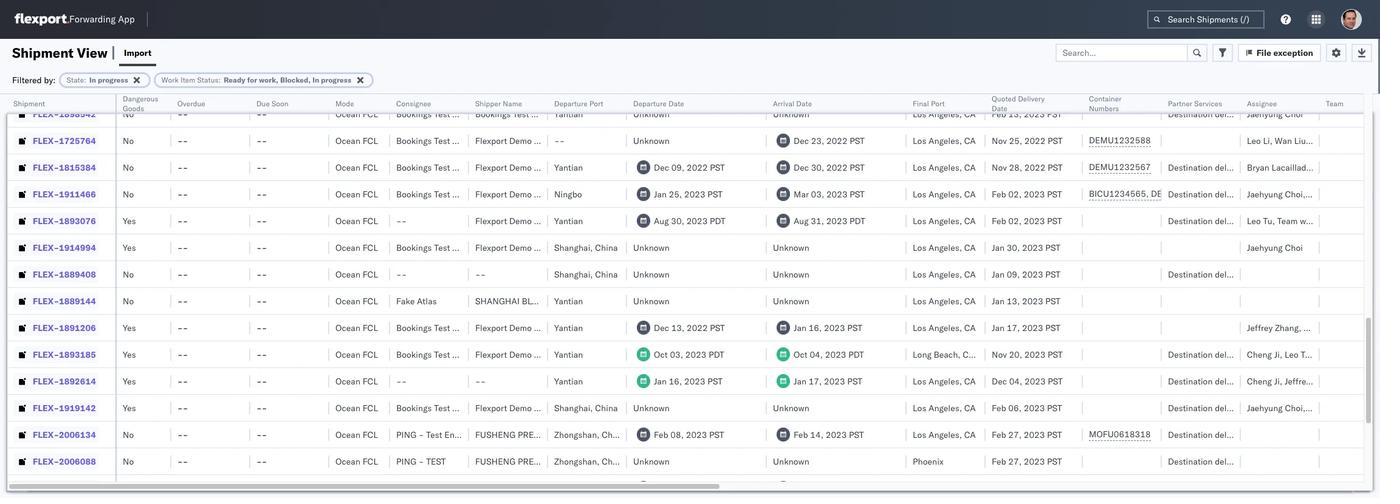 Task type: describe. For each thing, give the bounding box(es) containing it.
0 vertical spatial 17,
[[1007, 322, 1020, 333]]

departure for departure date
[[633, 99, 667, 108]]

flexport. image
[[15, 13, 69, 26]]

dec for dec 09, 2022 pst
[[654, 162, 669, 173]]

for
[[247, 75, 257, 84]]

atlas
[[417, 296, 437, 307]]

flexport demo shipper co. for jan 16, 2023 pst
[[475, 322, 578, 333]]

ocean for 1919142
[[336, 403, 360, 414]]

ping for ping - test entity
[[396, 429, 417, 440]]

delivery for flex-2006088
[[1215, 456, 1245, 467]]

aug 31, 2023 pdt
[[794, 215, 865, 226]]

flex-1919142 button
[[13, 400, 98, 417]]

1 vertical spatial leo
[[1308, 403, 1322, 414]]

8 demo from the top
[[509, 403, 532, 414]]

los for flex-1919142
[[913, 403, 927, 414]]

demu1232588
[[1089, 135, 1151, 146]]

ca for flex-1893076
[[964, 215, 976, 226]]

co., for fake atlas
[[568, 296, 585, 307]]

los angeles, ca for 1889408
[[913, 269, 976, 280]]

bookings for flex-1919142
[[396, 403, 432, 414]]

14 resize handle column header from the left
[[1227, 94, 1241, 498]]

no for flex-1889408
[[123, 269, 134, 280]]

shipper for flex-1725764
[[534, 135, 564, 146]]

flex-2006134
[[33, 429, 96, 440]]

china for flex-1889408
[[595, 269, 618, 280]]

feb 02, 2023 pst for pdt
[[992, 215, 1062, 226]]

no for flex-1725764
[[123, 135, 134, 146]]

container numbers button
[[1083, 92, 1150, 114]]

flex-1725764
[[33, 135, 96, 146]]

flexport for mar 03, 2023 pst
[[475, 189, 507, 200]]

dec 13, 2022 pst
[[654, 322, 725, 333]]

quoted delivery date button
[[986, 92, 1071, 114]]

2006134
[[59, 429, 96, 440]]

ocean for 1815384
[[336, 162, 360, 173]]

shipper for flex-1919142
[[534, 403, 564, 414]]

state
[[67, 75, 84, 84]]

los angeles, ca for 1815384
[[913, 162, 976, 173]]

0 horizontal spatial 17,
[[809, 376, 822, 387]]

ocean fcl for flex-1892614
[[336, 376, 378, 387]]

flex-1893076 button
[[13, 212, 98, 229]]

2006088
[[59, 456, 96, 467]]

assignee
[[1247, 99, 1277, 108]]

date inside quoted delivery date
[[992, 104, 1008, 113]]

30, for dec
[[811, 162, 824, 173]]

consignee for flex-1919142
[[452, 403, 493, 414]]

due soon
[[256, 99, 288, 108]]

Search... text field
[[1056, 43, 1188, 62]]

5 co. from the top
[[566, 242, 578, 253]]

fcl for flex-1891206
[[363, 322, 378, 333]]

2 in from the left
[[312, 75, 319, 84]]

1889144
[[59, 296, 96, 307]]

15 resize handle column header from the left
[[1306, 94, 1320, 498]]

09, for 2022
[[671, 162, 685, 173]]

ca for flex-1914994
[[964, 242, 976, 253]]

fcl for flex-1892614
[[363, 376, 378, 387]]

final
[[913, 99, 929, 108]]

Search Shipments (/) text field
[[1148, 10, 1265, 29]]

1 horizontal spatial jan 17, 2023 pst
[[992, 322, 1061, 333]]

feb 06, 2023 pst
[[992, 403, 1062, 414]]

flexport for dec 23, 2022 pst
[[475, 135, 507, 146]]

china for flex-2006088
[[602, 456, 625, 467]]

quoted
[[992, 94, 1016, 103]]

item
[[181, 75, 195, 84]]

0 vertical spatial leo
[[1247, 135, 1261, 146]]

09, for 2023
[[1007, 269, 1020, 280]]

yes for flex-1892614
[[123, 376, 136, 387]]

oct 03, 2023 pdt
[[654, 349, 724, 360]]

jaehyung for jan 30, 2023 pst
[[1247, 242, 1283, 253]]

soon
[[272, 99, 288, 108]]

ca for flex-1919142
[[964, 403, 976, 414]]

bookings for flex-1898542
[[396, 108, 432, 119]]

numbers
[[1089, 104, 1119, 113]]

feb 27, 2023 pst for los angeles, ca
[[992, 429, 1062, 440]]

0 horizontal spatial jan 17, 2023 pst
[[794, 376, 862, 387]]

ca for flex-1889408
[[964, 269, 976, 280]]

fcl for flex-1893076
[[363, 215, 378, 226]]

leo li, wan liu - test, test
[[1247, 135, 1350, 146]]

fake
[[396, 296, 415, 307]]

delivery for flex-1815384
[[1215, 162, 1245, 173]]

aug for aug 30, 2023 pdt
[[654, 215, 669, 226]]

8 flexport demo shipper co. from the top
[[475, 403, 578, 414]]

china for flex-1919142
[[595, 403, 618, 414]]

dec for dec 13, 2022 pst
[[654, 322, 669, 333]]

flex-1911466
[[33, 189, 96, 200]]

dangerous goods button
[[117, 92, 167, 114]]

1 progress from the left
[[98, 75, 128, 84]]

flex-1889408 button
[[13, 266, 98, 283]]

goods
[[123, 104, 144, 113]]

no for flex-2006088
[[123, 456, 134, 467]]

bookings for flex-1911466
[[396, 189, 432, 200]]

flex-1889408
[[33, 269, 96, 280]]

yes for flex-1919142
[[123, 403, 136, 414]]

feb 02, 2023 pst for pst
[[992, 189, 1062, 200]]

team
[[1326, 99, 1344, 108]]

flex-1889144
[[33, 296, 96, 307]]

2022 for 28,
[[1025, 162, 1046, 173]]

co., for ping - test
[[565, 456, 582, 467]]

feb 08, 2023 pst
[[654, 429, 724, 440]]

1 : from the left
[[84, 75, 86, 84]]

fcl for flex-1889144
[[363, 296, 378, 307]]

arrival date button
[[767, 97, 895, 109]]

test,
[[1316, 135, 1333, 146]]

1889408
[[59, 269, 96, 280]]

0 vertical spatial test
[[1336, 135, 1350, 146]]

demo for aug 31, 2023 pdt
[[509, 215, 532, 226]]

ocean fcl for flex-1815384
[[336, 162, 378, 173]]

ocean for 1914994
[[336, 242, 360, 253]]

departure for departure port
[[554, 99, 588, 108]]

1911466
[[59, 189, 96, 200]]

fcl for flex-1889408
[[363, 269, 378, 280]]

4 resize handle column header from the left
[[315, 94, 329, 498]]

consignee button
[[390, 97, 457, 109]]

wan for zhang,
[[1304, 322, 1321, 333]]

dec 30, 2022 pst
[[794, 162, 865, 173]]

feb 14, 2023 pst
[[794, 429, 864, 440]]

import button
[[119, 39, 156, 66]]

bookings for flex-1725764
[[396, 135, 432, 146]]

arrival
[[773, 99, 795, 108]]

8 co. from the top
[[566, 403, 578, 414]]

ready
[[224, 75, 245, 84]]

feb for flex-1898542
[[992, 108, 1006, 119]]

bluetech
[[522, 296, 565, 307]]

yes for flex-1914994
[[123, 242, 136, 253]]

consignee for flex-1725764
[[452, 135, 493, 146]]

08,
[[671, 429, 684, 440]]

4 yantian from the top
[[554, 296, 583, 307]]

1893076
[[59, 215, 96, 226]]

flex-1893076
[[33, 215, 96, 226]]

flex-1914994 button
[[13, 239, 98, 256]]

oct for oct 03, 2023 pdt
[[654, 349, 668, 360]]

departure date
[[633, 99, 684, 108]]

flex- for 1914994
[[33, 242, 59, 253]]

services
[[1194, 99, 1222, 108]]

2 progress from the left
[[321, 75, 351, 84]]

dec 09, 2022 pst
[[654, 162, 725, 173]]

jan down oct 04, 2023 pdt
[[794, 376, 807, 387]]

06,
[[1009, 403, 1022, 414]]

flex-1898542
[[33, 108, 96, 119]]

1 yantian from the top
[[554, 108, 583, 119]]

31,
[[811, 215, 824, 226]]

ca for flex-1815384
[[964, 162, 976, 173]]

zhongshan, for ping - test entity
[[554, 429, 600, 440]]

fcl for flex-1815384
[[363, 162, 378, 173]]

departure port button
[[548, 97, 615, 109]]

shipment for shipment view
[[12, 44, 74, 61]]

dangerous goods
[[123, 94, 158, 113]]

13, for dec
[[671, 322, 685, 333]]

bookings test shipper china
[[475, 108, 586, 119]]

shanghai bluetech co., ltd
[[475, 296, 602, 307]]

mofu0618318
[[1089, 429, 1151, 440]]

ping for ping - test
[[396, 456, 417, 467]]

overdue
[[177, 99, 205, 108]]

departure date button
[[627, 97, 755, 109]]

ocean fcl for flex-1725764
[[336, 135, 378, 146]]

ocean fcl for flex-1889408
[[336, 269, 378, 280]]

los angeles, ca for 1911466
[[913, 189, 976, 200]]

long beach, california
[[913, 349, 1000, 360]]

shipper name
[[475, 99, 522, 108]]

consignee for flex-1914994
[[452, 242, 493, 253]]

li,
[[1263, 135, 1273, 146]]

angeles, for flex-1891206
[[929, 322, 962, 333]]

los angeles, ca for 1725764
[[913, 135, 976, 146]]

3 resize handle column header from the left
[[236, 94, 250, 498]]

fcl for flex-1725764
[[363, 135, 378, 146]]

25, for nov
[[1009, 135, 1022, 146]]

nov 25, 2022 pst
[[992, 135, 1063, 146]]

flex-1892614 button
[[13, 373, 98, 390]]

feb for flex-2006134
[[992, 429, 1006, 440]]

flex- for 1815384
[[33, 162, 59, 173]]

los angeles, ca for 2006134
[[913, 429, 976, 440]]

choi,
[[1285, 403, 1306, 414]]

co. for dec 23, 2022 pst
[[566, 135, 578, 146]]

jan 09, 2023 pst
[[992, 269, 1061, 280]]

zhongshan, china for ping - test entity
[[554, 429, 625, 440]]

1891206
[[59, 322, 96, 333]]

fusheng for ping - test
[[475, 456, 516, 467]]

mode
[[336, 99, 354, 108]]

quoted delivery date
[[992, 94, 1045, 113]]

flex-1815384
[[33, 162, 96, 173]]

1 vertical spatial jan 16, 2023 pst
[[654, 376, 723, 387]]

jan up jan 09, 2023 pst
[[992, 242, 1005, 253]]

dangerous
[[123, 94, 158, 103]]

0 vertical spatial demu1232567
[[1089, 162, 1151, 173]]

1 in from the left
[[89, 75, 96, 84]]

state : in progress
[[67, 75, 128, 84]]

ocean for 1891206
[[336, 322, 360, 333]]

shanghai, for feb 06, 2023 pst
[[554, 403, 593, 414]]

pdt for aug 31, 2023 pdt
[[850, 215, 865, 226]]

flexport for jan 16, 2023 pst
[[475, 322, 507, 333]]

5 flexport from the top
[[475, 242, 507, 253]]

8 flexport from the top
[[475, 403, 507, 414]]

arrival date
[[773, 99, 812, 108]]

1892614
[[59, 376, 96, 387]]



Task type: vqa. For each thing, say whether or not it's contained in the screenshot.


Task type: locate. For each thing, give the bounding box(es) containing it.
5 ocean fcl from the top
[[336, 215, 378, 226]]

7 demo from the top
[[509, 349, 532, 360]]

25, down dec 09, 2022 pst
[[669, 189, 682, 200]]

flex- inside flex-1815384 button
[[33, 162, 59, 173]]

1 jaehyung choi from the top
[[1247, 108, 1303, 119]]

0 vertical spatial fusheng precision co., ltd
[[475, 429, 599, 440]]

wan right li,
[[1275, 135, 1292, 146]]

long
[[913, 349, 932, 360]]

shipment
[[12, 44, 74, 61], [13, 99, 45, 108]]

feb 02, 2023 pst
[[992, 189, 1062, 200], [992, 215, 1062, 226]]

resize handle column header for dangerous goods
[[157, 94, 171, 498]]

2 vertical spatial shanghai,
[[554, 403, 593, 414]]

5 flex- from the top
[[33, 215, 59, 226]]

0 vertical spatial jaehyung choi
[[1247, 108, 1303, 119]]

flex-1892614
[[33, 376, 96, 387]]

bryan
[[1247, 162, 1270, 173]]

jan 17, 2023 pst down oct 04, 2023 pdt
[[794, 376, 862, 387]]

2 aug from the left
[[794, 215, 809, 226]]

delivery
[[1215, 108, 1245, 119], [1215, 162, 1245, 173], [1215, 215, 1245, 226], [1215, 349, 1245, 360], [1215, 376, 1245, 387], [1215, 403, 1245, 414], [1215, 429, 1245, 440], [1215, 456, 1245, 467]]

ca for flex-1891206
[[964, 322, 976, 333]]

resize handle column header for departure date
[[752, 94, 767, 498]]

1 horizontal spatial aug
[[794, 215, 809, 226]]

9 fcl from the top
[[363, 322, 378, 333]]

16, up oct 04, 2023 pdt
[[809, 322, 822, 333]]

1893185
[[59, 349, 96, 360]]

fcl for flex-1893185
[[363, 349, 378, 360]]

consignee for flex-1815384
[[452, 162, 493, 173]]

flex- inside flex-1914994 button
[[33, 242, 59, 253]]

tu
[[1324, 403, 1333, 414]]

shanghai, china for feb 06, 2023 pst
[[554, 403, 618, 414]]

0 vertical spatial zhongshan, china
[[554, 429, 625, 440]]

5 demo from the top
[[509, 242, 532, 253]]

2 oct from the left
[[794, 349, 808, 360]]

2 destination delivery from the top
[[1168, 162, 1245, 173]]

27, for los angeles, ca
[[1009, 429, 1022, 440]]

no right 2006088
[[123, 456, 134, 467]]

jan down jan 30, 2023 pst
[[992, 269, 1005, 280]]

flex- down flex-1893076 button
[[33, 242, 59, 253]]

16, down the oct 03, 2023 pdt
[[669, 376, 682, 387]]

2 precision from the top
[[518, 456, 563, 467]]

los for flex-1893076
[[913, 215, 927, 226]]

jan up 'california'
[[992, 322, 1005, 333]]

1 horizontal spatial 30,
[[811, 162, 824, 173]]

shipper name button
[[469, 97, 536, 109]]

10 ca from the top
[[964, 376, 976, 387]]

shipment down the filtered on the top left of the page
[[13, 99, 45, 108]]

2 fusheng from the top
[[475, 456, 516, 467]]

2 ocean fcl from the top
[[336, 135, 378, 146]]

flex-1891206
[[33, 322, 96, 333]]

30,
[[811, 162, 824, 173], [671, 215, 684, 226], [1007, 242, 1020, 253]]

destination for flex-2006134
[[1168, 429, 1213, 440]]

14,
[[810, 429, 824, 440]]

dec for dec 04, 2023 pst
[[992, 376, 1007, 387]]

12 fcl from the top
[[363, 403, 378, 414]]

destination for flex-1919142
[[1168, 403, 1213, 414]]

2 bookings test consignee from the top
[[396, 135, 493, 146]]

9 los from the top
[[913, 322, 927, 333]]

jaehyung choi
[[1247, 108, 1303, 119], [1247, 242, 1303, 253]]

destination for flex-1893185
[[1168, 349, 1213, 360]]

6 angeles, from the top
[[929, 242, 962, 253]]

delivery for flex-1898542
[[1215, 108, 1245, 119]]

ping left test
[[396, 456, 417, 467]]

6 flexport demo shipper co. from the top
[[475, 322, 578, 333]]

yes right 1914994
[[123, 242, 136, 253]]

1 vertical spatial nov
[[992, 162, 1007, 173]]

dec up the oct 03, 2023 pdt
[[654, 322, 669, 333]]

consignee for flex-1898542
[[452, 108, 493, 119]]

1 vertical spatial 13,
[[1007, 296, 1020, 307]]

jan down dec 09, 2022 pst
[[654, 189, 667, 200]]

0 horizontal spatial aug
[[654, 215, 669, 226]]

: down view
[[84, 75, 86, 84]]

flex- down flex-1893185 button
[[33, 376, 59, 387]]

ocean fcl for flex-1891206
[[336, 322, 378, 333]]

angeles, for flex-1889408
[[929, 269, 962, 280]]

flex-2006088
[[33, 456, 96, 467]]

3 co. from the top
[[566, 189, 578, 200]]

11 flex- from the top
[[33, 376, 59, 387]]

nov left 28,
[[992, 162, 1007, 173]]

8 ocean fcl from the top
[[336, 296, 378, 307]]

2 no from the top
[[123, 135, 134, 146]]

destination delivery for flex-1919142
[[1168, 403, 1245, 414]]

progress up the mode
[[321, 75, 351, 84]]

flex- down flex-1914994 button
[[33, 269, 59, 280]]

resize handle column header for shipment
[[101, 94, 115, 498]]

flex- inside flex-1911466 button
[[33, 189, 59, 200]]

flex-1891206 button
[[13, 319, 98, 336]]

0 vertical spatial 02,
[[1009, 189, 1022, 200]]

ping - test entity
[[396, 429, 467, 440]]

jaehyung for feb 06, 2023 pst
[[1247, 403, 1283, 414]]

destination for flex-2006088
[[1168, 456, 1213, 467]]

1 vertical spatial ping
[[396, 456, 417, 467]]

1 vertical spatial fusheng
[[475, 456, 516, 467]]

shipment up by:
[[12, 44, 74, 61]]

2 vertical spatial co.,
[[565, 456, 582, 467]]

los angeles, ca for 1892614
[[913, 376, 976, 387]]

mar
[[794, 189, 809, 200]]

china for flex-1914994
[[595, 242, 618, 253]]

0 vertical spatial ping
[[396, 429, 417, 440]]

ocean for 2006088
[[336, 456, 360, 467]]

3 no from the top
[[123, 162, 134, 173]]

7 destination delivery from the top
[[1168, 429, 1245, 440]]

1 vertical spatial liu
[[1335, 162, 1347, 173]]

1 vertical spatial zhongshan,
[[554, 456, 600, 467]]

co. for jan 16, 2023 pst
[[566, 322, 578, 333]]

jan up oct 04, 2023 pdt
[[794, 322, 807, 333]]

1 horizontal spatial liu
[[1323, 322, 1335, 333]]

test for flex-1891206
[[434, 322, 450, 333]]

flex- inside flex-2006088 button
[[33, 456, 59, 467]]

1 vertical spatial feb 27, 2023 pst
[[992, 456, 1062, 467]]

los for flex-1889408
[[913, 269, 927, 280]]

4 flexport from the top
[[475, 215, 507, 226]]

09, down jan 30, 2023 pst
[[1007, 269, 1020, 280]]

feb 13, 2023 pst
[[992, 108, 1062, 119]]

file
[[1257, 47, 1272, 58]]

shipment button
[[7, 97, 103, 109]]

ca for flex-1889144
[[964, 296, 976, 307]]

china
[[564, 108, 586, 119], [595, 242, 618, 253], [595, 269, 618, 280], [595, 403, 618, 414], [602, 429, 625, 440], [602, 456, 625, 467]]

flex- for 1893076
[[33, 215, 59, 226]]

2023
[[1024, 108, 1045, 119], [684, 189, 705, 200], [827, 189, 848, 200], [1024, 189, 1045, 200], [687, 215, 708, 226], [826, 215, 848, 226], [1024, 215, 1045, 226], [1022, 242, 1043, 253], [1022, 269, 1043, 280], [1022, 296, 1043, 307], [824, 322, 845, 333], [1022, 322, 1043, 333], [685, 349, 707, 360], [825, 349, 846, 360], [1025, 349, 1046, 360], [684, 376, 705, 387], [824, 376, 845, 387], [1025, 376, 1046, 387], [1024, 403, 1045, 414], [686, 429, 707, 440], [826, 429, 847, 440], [1024, 429, 1045, 440], [1024, 456, 1045, 467]]

shipper inside button
[[475, 99, 501, 108]]

4 delivery from the top
[[1215, 349, 1245, 360]]

7 bookings test consignee from the top
[[396, 349, 493, 360]]

5 los angeles, ca from the top
[[913, 215, 976, 226]]

in right state
[[89, 75, 96, 84]]

flex- up flex-1893076 button
[[33, 189, 59, 200]]

1 resize handle column header from the left
[[101, 94, 115, 498]]

03,
[[811, 189, 824, 200], [670, 349, 683, 360]]

5 no from the top
[[123, 269, 134, 280]]

ocean for 2006134
[[336, 429, 360, 440]]

aug for aug 31, 2023 pdt
[[794, 215, 809, 226]]

03, down the dec 13, 2022 pst
[[670, 349, 683, 360]]

1 angeles, from the top
[[929, 108, 962, 119]]

0 vertical spatial feb 27, 2023 pst
[[992, 429, 1062, 440]]

10 ocean fcl from the top
[[336, 349, 378, 360]]

dec down 'california'
[[992, 376, 1007, 387]]

flex-1911466 button
[[13, 186, 98, 203]]

1914994
[[59, 242, 96, 253]]

angeles, for flex-1911466
[[929, 189, 962, 200]]

2 vertical spatial test
[[1345, 322, 1359, 333]]

flex-1725764 button
[[13, 132, 98, 149]]

flex- inside 'flex-1889144' button
[[33, 296, 59, 307]]

container
[[1089, 94, 1122, 103]]

feb for flex-1893076
[[992, 215, 1006, 226]]

2 ping from the top
[[396, 456, 417, 467]]

1 vertical spatial demu1232567
[[1151, 188, 1213, 199]]

dec left 23,
[[794, 135, 809, 146]]

los for flex-1891206
[[913, 322, 927, 333]]

test
[[426, 456, 446, 467]]

wan right zhang,
[[1304, 322, 1321, 333]]

1 vertical spatial jaehyung
[[1247, 242, 1283, 253]]

jan 30, 2023 pst
[[992, 242, 1061, 253]]

by:
[[44, 74, 56, 85]]

5 flexport demo shipper co. from the top
[[475, 242, 578, 253]]

1 horizontal spatial 09,
[[1007, 269, 1020, 280]]

delivery for flex-1893076
[[1215, 215, 1245, 226]]

jaehyung choi for feb 13, 2023 pst
[[1247, 108, 1303, 119]]

1 horizontal spatial 03,
[[811, 189, 824, 200]]

ocean fcl for flex-2006088
[[336, 456, 378, 467]]

8 fcl from the top
[[363, 296, 378, 307]]

jan 16, 2023 pst up oct 04, 2023 pdt
[[794, 322, 862, 333]]

final port
[[913, 99, 945, 108]]

14 flex- from the top
[[33, 456, 59, 467]]

1 vertical spatial 03,
[[670, 349, 683, 360]]

flex- down flex-1919142 button
[[33, 429, 59, 440]]

jan down the oct 03, 2023 pdt
[[654, 376, 667, 387]]

dec up mar
[[794, 162, 809, 173]]

flex-1893185 button
[[13, 346, 98, 363]]

consignee for flex-1893185
[[452, 349, 493, 360]]

:
[[84, 75, 86, 84], [219, 75, 221, 84]]

30, up jan 09, 2023 pst
[[1007, 242, 1020, 253]]

2 : from the left
[[219, 75, 221, 84]]

precision for ping - test entity
[[518, 429, 563, 440]]

0 horizontal spatial progress
[[98, 75, 128, 84]]

no right 1815384
[[123, 162, 134, 173]]

: left 'ready'
[[219, 75, 221, 84]]

2 vertical spatial ltd
[[585, 456, 599, 467]]

0 horizontal spatial jan 16, 2023 pst
[[654, 376, 723, 387]]

0 vertical spatial ltd
[[587, 296, 602, 307]]

ocean fcl for flex-1898542
[[336, 108, 378, 119]]

9 angeles, from the top
[[929, 322, 962, 333]]

bookings test consignee for flex-1725764
[[396, 135, 493, 146]]

13, up the oct 03, 2023 pdt
[[671, 322, 685, 333]]

0 vertical spatial nov
[[992, 135, 1007, 146]]

2 destination from the top
[[1168, 162, 1213, 173]]

file exception
[[1257, 47, 1313, 58]]

0 horizontal spatial 25,
[[669, 189, 682, 200]]

0 vertical spatial 16,
[[809, 322, 822, 333]]

2 ocean from the top
[[336, 135, 360, 146]]

3 ocean fcl from the top
[[336, 162, 378, 173]]

1 vertical spatial zhongshan, china
[[554, 456, 625, 467]]

ping up ping - test
[[396, 429, 417, 440]]

ocean fcl
[[336, 108, 378, 119], [336, 135, 378, 146], [336, 162, 378, 173], [336, 189, 378, 200], [336, 215, 378, 226], [336, 242, 378, 253], [336, 269, 378, 280], [336, 296, 378, 307], [336, 322, 378, 333], [336, 349, 378, 360], [336, 376, 378, 387], [336, 403, 378, 414], [336, 429, 378, 440], [336, 456, 378, 467]]

beach,
[[934, 349, 961, 360]]

bryan lacaillade, wan liu - test
[[1247, 162, 1372, 173]]

7 flexport demo shipper co. from the top
[[475, 349, 578, 360]]

dec 23, 2022 pst
[[794, 135, 865, 146]]

6 yantian from the top
[[554, 349, 583, 360]]

angeles, for flex-1889144
[[929, 296, 962, 307]]

precision
[[518, 429, 563, 440], [518, 456, 563, 467]]

resize handle column header
[[101, 94, 115, 498], [157, 94, 171, 498], [236, 94, 250, 498], [315, 94, 329, 498], [376, 94, 390, 498], [455, 94, 469, 498], [534, 94, 548, 498], [613, 94, 627, 498], [752, 94, 767, 498], [892, 94, 907, 498], [971, 94, 986, 498], [1069, 94, 1083, 498], [1148, 94, 1162, 498], [1227, 94, 1241, 498], [1306, 94, 1320, 498]]

wan for lacaillade,
[[1316, 162, 1333, 173]]

0 horizontal spatial oct
[[654, 349, 668, 360]]

resize handle column header for quoted delivery date
[[1069, 94, 1083, 498]]

los angeles, ca for 1919142
[[913, 403, 976, 414]]

1 vertical spatial jaehyung choi
[[1247, 242, 1303, 253]]

aug 30, 2023 pdt
[[654, 215, 726, 226]]

jaehyung
[[1247, 108, 1283, 119], [1247, 242, 1283, 253], [1247, 403, 1283, 414]]

nov down feb 13, 2023 pst
[[992, 135, 1007, 146]]

2022 up the oct 03, 2023 pdt
[[687, 322, 708, 333]]

ping
[[396, 429, 417, 440], [396, 456, 417, 467]]

mode button
[[329, 97, 378, 109]]

fcl for flex-1898542
[[363, 108, 378, 119]]

23,
[[811, 135, 824, 146]]

0 vertical spatial shanghai, china
[[554, 242, 618, 253]]

5 destination from the top
[[1168, 376, 1213, 387]]

fcl for flex-1919142
[[363, 403, 378, 414]]

2022 right 23,
[[827, 135, 848, 146]]

1 vertical spatial wan
[[1316, 162, 1333, 173]]

app
[[118, 14, 135, 25]]

7 co. from the top
[[566, 349, 578, 360]]

yes right 1892614 at the left of page
[[123, 376, 136, 387]]

20,
[[1009, 349, 1022, 360]]

flex-1898542 button
[[13, 105, 98, 122]]

status
[[197, 75, 219, 84]]

fcl for flex-2006088
[[363, 456, 378, 467]]

12 ocean from the top
[[336, 403, 360, 414]]

4 los from the top
[[913, 189, 927, 200]]

0 vertical spatial 25,
[[1009, 135, 1022, 146]]

liu left test,
[[1294, 135, 1306, 146]]

0 vertical spatial 09,
[[671, 162, 685, 173]]

oct
[[654, 349, 668, 360], [794, 349, 808, 360]]

demo for jan 16, 2023 pst
[[509, 322, 532, 333]]

jeffrey zhang, wan liu - test
[[1247, 322, 1359, 333]]

0 vertical spatial feb 02, 2023 pst
[[992, 189, 1062, 200]]

2022 up jan 25, 2023 pst
[[687, 162, 708, 173]]

2 horizontal spatial liu
[[1335, 162, 1347, 173]]

1 destination from the top
[[1168, 108, 1213, 119]]

leo left li,
[[1247, 135, 1261, 146]]

17, down oct 04, 2023 pdt
[[809, 376, 822, 387]]

fusheng right entity
[[475, 429, 516, 440]]

3 angeles, from the top
[[929, 162, 962, 173]]

7 flex- from the top
[[33, 269, 59, 280]]

los angeles, ca for 1914994
[[913, 242, 976, 253]]

date for departure date
[[669, 99, 684, 108]]

ocean for 1893185
[[336, 349, 360, 360]]

oct 04, 2023 pdt
[[794, 349, 864, 360]]

7 angeles, from the top
[[929, 269, 962, 280]]

progress up dangerous
[[98, 75, 128, 84]]

2022 down dec 23, 2022 pst
[[827, 162, 848, 173]]

14 ocean from the top
[[336, 456, 360, 467]]

1 nov from the top
[[992, 135, 1007, 146]]

flex- up flex-1725764 "button"
[[33, 108, 59, 119]]

jaehyung choi, leo tu
[[1247, 403, 1333, 414]]

1 horizontal spatial jan 16, 2023 pst
[[794, 322, 862, 333]]

no for flex-1889144
[[123, 296, 134, 307]]

shanghai, for jan 09, 2023 pst
[[554, 269, 593, 280]]

2 vertical spatial 30,
[[1007, 242, 1020, 253]]

02,
[[1009, 189, 1022, 200], [1009, 215, 1022, 226]]

wan down test,
[[1316, 162, 1333, 173]]

feb for flex-1911466
[[992, 189, 1006, 200]]

2 fcl from the top
[[363, 135, 378, 146]]

no right the 1889144
[[123, 296, 134, 307]]

8 bookings test consignee from the top
[[396, 403, 493, 414]]

0 vertical spatial co.,
[[568, 296, 585, 307]]

2022 for 09,
[[687, 162, 708, 173]]

fcl
[[363, 108, 378, 119], [363, 135, 378, 146], [363, 162, 378, 173], [363, 189, 378, 200], [363, 215, 378, 226], [363, 242, 378, 253], [363, 269, 378, 280], [363, 296, 378, 307], [363, 322, 378, 333], [363, 349, 378, 360], [363, 376, 378, 387], [363, 403, 378, 414], [363, 429, 378, 440], [363, 456, 378, 467]]

13, down jan 09, 2023 pst
[[1007, 296, 1020, 307]]

0 vertical spatial jan 16, 2023 pst
[[794, 322, 862, 333]]

liu right zhang,
[[1323, 322, 1335, 333]]

1 horizontal spatial :
[[219, 75, 221, 84]]

liu right lacaillade,
[[1335, 162, 1347, 173]]

ca for flex-1911466
[[964, 189, 976, 200]]

02, for mar 03, 2023 pst
[[1009, 189, 1022, 200]]

flex- up flex-2006134 button
[[33, 403, 59, 414]]

1 vertical spatial test
[[1357, 162, 1372, 173]]

consignee for flex-1891206
[[452, 322, 493, 333]]

yantian
[[554, 108, 583, 119], [554, 162, 583, 173], [554, 215, 583, 226], [554, 296, 583, 307], [554, 322, 583, 333], [554, 349, 583, 360], [554, 376, 583, 387]]

1 vertical spatial 17,
[[809, 376, 822, 387]]

1 horizontal spatial in
[[312, 75, 319, 84]]

13, down quoted
[[1009, 108, 1022, 119]]

10 los angeles, ca from the top
[[913, 376, 976, 387]]

ocean fcl for flex-1893076
[[336, 215, 378, 226]]

pdt for aug 30, 2023 pdt
[[710, 215, 726, 226]]

feb for flex-1919142
[[992, 403, 1006, 414]]

ocean for 1911466
[[336, 189, 360, 200]]

30, for jan
[[1007, 242, 1020, 253]]

fcl for flex-1914994
[[363, 242, 378, 253]]

resize handle column header for mode
[[376, 94, 390, 498]]

file exception button
[[1238, 43, 1321, 62], [1238, 43, 1321, 62]]

1 ocean from the top
[[336, 108, 360, 119]]

1 vertical spatial ltd
[[585, 429, 599, 440]]

jan down jan 09, 2023 pst
[[992, 296, 1005, 307]]

1 horizontal spatial date
[[796, 99, 812, 108]]

1 ca from the top
[[964, 108, 976, 119]]

0 vertical spatial jaehyung
[[1247, 108, 1283, 119]]

0 horizontal spatial departure
[[554, 99, 588, 108]]

aug left 31,
[[794, 215, 809, 226]]

1 demo from the top
[[509, 135, 532, 146]]

flex- down 'flex-1889144' button
[[33, 322, 59, 333]]

5 yes from the top
[[123, 376, 136, 387]]

8 los from the top
[[913, 296, 927, 307]]

delivery for flex-1919142
[[1215, 403, 1245, 414]]

5 ocean from the top
[[336, 215, 360, 226]]

10 ocean from the top
[[336, 349, 360, 360]]

flex- down flex-1898542 button at top left
[[33, 135, 59, 146]]

2 feb 27, 2023 pst from the top
[[992, 456, 1062, 467]]

0 horizontal spatial 09,
[[671, 162, 685, 173]]

no right the 1911466
[[123, 189, 134, 200]]

1 no from the top
[[123, 108, 134, 119]]

1 shanghai, china from the top
[[554, 242, 618, 253]]

4 flexport demo shipper co. from the top
[[475, 215, 578, 226]]

aug down jan 25, 2023 pst
[[654, 215, 669, 226]]

0 horizontal spatial leo
[[1247, 135, 1261, 146]]

2 horizontal spatial date
[[992, 104, 1008, 113]]

0 horizontal spatial 03,
[[670, 349, 683, 360]]

--
[[177, 82, 188, 93], [256, 82, 267, 93], [177, 108, 188, 119], [256, 108, 267, 119], [177, 135, 188, 146], [256, 135, 267, 146], [554, 135, 565, 146], [177, 162, 188, 173], [256, 162, 267, 173], [177, 189, 188, 200], [256, 189, 267, 200], [177, 215, 188, 226], [256, 215, 267, 226], [396, 215, 407, 226], [177, 242, 188, 253], [256, 242, 267, 253], [177, 269, 188, 280], [256, 269, 267, 280], [396, 269, 407, 280], [475, 269, 486, 280], [177, 296, 188, 307], [256, 296, 267, 307], [177, 322, 188, 333], [256, 322, 267, 333], [177, 349, 188, 360], [256, 349, 267, 360], [177, 376, 188, 387], [256, 376, 267, 387], [396, 376, 407, 387], [475, 376, 486, 387], [177, 403, 188, 414], [256, 403, 267, 414], [177, 429, 188, 440], [256, 429, 267, 440], [177, 456, 188, 467], [256, 456, 267, 467], [177, 483, 188, 494], [256, 483, 267, 494]]

angeles, for flex-1914994
[[929, 242, 962, 253]]

6 flex- from the top
[[33, 242, 59, 253]]

nov left 20,
[[992, 349, 1007, 360]]

1 vertical spatial 27,
[[1009, 456, 1022, 467]]

1 vertical spatial shanghai, china
[[554, 269, 618, 280]]

yes right 1893076
[[123, 215, 136, 226]]

1 destination delivery from the top
[[1168, 108, 1245, 119]]

dec up jan 25, 2023 pst
[[654, 162, 669, 173]]

11 fcl from the top
[[363, 376, 378, 387]]

flex- inside flex-1889408 button
[[33, 269, 59, 280]]

1 horizontal spatial leo
[[1308, 403, 1322, 414]]

precision for ping - test
[[518, 456, 563, 467]]

3 delivery from the top
[[1215, 215, 1245, 226]]

0 vertical spatial 03,
[[811, 189, 824, 200]]

8 destination delivery from the top
[[1168, 456, 1245, 467]]

work,
[[259, 75, 278, 84]]

0 vertical spatial fusheng
[[475, 429, 516, 440]]

17,
[[1007, 322, 1020, 333], [809, 376, 822, 387]]

demo for mar 03, 2023 pst
[[509, 189, 532, 200]]

flexport for oct 04, 2023 pdt
[[475, 349, 507, 360]]

1 horizontal spatial 25,
[[1009, 135, 1022, 146]]

1 vertical spatial choi
[[1285, 242, 1303, 253]]

flex-1919142
[[33, 403, 96, 414]]

1 vertical spatial jan 17, 2023 pst
[[794, 376, 862, 387]]

0 horizontal spatial in
[[89, 75, 96, 84]]

09,
[[671, 162, 685, 173], [1007, 269, 1020, 280]]

flex- down flex-2006134 button
[[33, 456, 59, 467]]

0 horizontal spatial 30,
[[671, 215, 684, 226]]

0 vertical spatial 30,
[[811, 162, 824, 173]]

03, right mar
[[811, 189, 824, 200]]

resize handle column header for consignee
[[455, 94, 469, 498]]

02, up jan 30, 2023 pst
[[1009, 215, 1022, 226]]

jan 17, 2023 pst down jan 13, 2023 pst
[[992, 322, 1061, 333]]

leo left tu
[[1308, 403, 1322, 414]]

13,
[[1009, 108, 1022, 119], [1007, 296, 1020, 307], [671, 322, 685, 333]]

flex- inside flex-1725764 "button"
[[33, 135, 59, 146]]

no right 1889408
[[123, 269, 134, 280]]

flex-1889144 button
[[13, 293, 98, 310]]

no down dangerous
[[123, 108, 134, 119]]

resize handle column header for final port
[[971, 94, 986, 498]]

1 vertical spatial 30,
[[671, 215, 684, 226]]

shipment inside shipment button
[[13, 99, 45, 108]]

0 horizontal spatial date
[[669, 99, 684, 108]]

1 vertical spatial fusheng precision co., ltd
[[475, 456, 599, 467]]

3 los angeles, ca from the top
[[913, 162, 976, 173]]

in
[[89, 75, 96, 84], [312, 75, 319, 84]]

2 co. from the top
[[566, 162, 578, 173]]

2022 right 28,
[[1025, 162, 1046, 173]]

8 delivery from the top
[[1215, 456, 1245, 467]]

feb 02, 2023 pst down nov 28, 2022 pst on the top of the page
[[992, 189, 1062, 200]]

flexport demo shipper co. for mar 03, 2023 pst
[[475, 189, 578, 200]]

4 los angeles, ca from the top
[[913, 189, 976, 200]]

30, down jan 25, 2023 pst
[[671, 215, 684, 226]]

1 horizontal spatial departure
[[633, 99, 667, 108]]

destination
[[1168, 108, 1213, 119], [1168, 162, 1213, 173], [1168, 215, 1213, 226], [1168, 349, 1213, 360], [1168, 376, 1213, 387], [1168, 403, 1213, 414], [1168, 429, 1213, 440], [1168, 456, 1213, 467]]

flex- down flex-1891206 button
[[33, 349, 59, 360]]

yes right 1893185
[[123, 349, 136, 360]]

jan 16, 2023 pst down the oct 03, 2023 pdt
[[654, 376, 723, 387]]

jaehyung choi for jan 30, 2023 pst
[[1247, 242, 1303, 253]]

feb 02, 2023 pst up jan 30, 2023 pst
[[992, 215, 1062, 226]]

flex- up flex-1914994 button
[[33, 215, 59, 226]]

0 vertical spatial 13,
[[1009, 108, 1022, 119]]

30, down 23,
[[811, 162, 824, 173]]

ca for flex-1892614
[[964, 376, 976, 387]]

flex- inside flex-1893076 button
[[33, 215, 59, 226]]

0 horizontal spatial :
[[84, 75, 86, 84]]

09, up jan 25, 2023 pst
[[671, 162, 685, 173]]

0 horizontal spatial 16,
[[669, 376, 682, 387]]

flex- for 1891206
[[33, 322, 59, 333]]

13 ocean from the top
[[336, 429, 360, 440]]

12 ocean fcl from the top
[[336, 403, 378, 414]]

flex- inside flex-1919142 button
[[33, 403, 59, 414]]

1 vertical spatial precision
[[518, 456, 563, 467]]

final port button
[[907, 97, 974, 109]]

shanghai, china for jan 09, 2023 pst
[[554, 269, 618, 280]]

1 horizontal spatial 16,
[[809, 322, 822, 333]]

flex- inside flex-1891206 button
[[33, 322, 59, 333]]

5 los from the top
[[913, 215, 927, 226]]

1725764
[[59, 135, 96, 146]]

1 horizontal spatial progress
[[321, 75, 351, 84]]

25,
[[1009, 135, 1022, 146], [669, 189, 682, 200]]

1815384
[[59, 162, 96, 173]]

8 no from the top
[[123, 456, 134, 467]]

flex- inside flex-1893185 button
[[33, 349, 59, 360]]

fusheng right test
[[475, 456, 516, 467]]

1 vertical spatial shipment
[[13, 99, 45, 108]]

bookings
[[396, 108, 432, 119], [475, 108, 511, 119], [396, 135, 432, 146], [396, 162, 432, 173], [396, 189, 432, 200], [396, 242, 432, 253], [396, 322, 432, 333], [396, 349, 432, 360], [396, 403, 432, 414]]

in right blocked,
[[312, 75, 319, 84]]

zhongshan,
[[554, 429, 600, 440], [554, 456, 600, 467]]

mar 03, 2023 pst
[[794, 189, 865, 200]]

flex- inside flex-2006134 button
[[33, 429, 59, 440]]

bookings for flex-1891206
[[396, 322, 432, 333]]

delivery
[[1018, 94, 1045, 103]]

0 vertical spatial liu
[[1294, 135, 1306, 146]]

0 vertical spatial jan 17, 2023 pst
[[992, 322, 1061, 333]]

3 yantian from the top
[[554, 215, 583, 226]]

1 horizontal spatial oct
[[794, 349, 808, 360]]

1919142
[[59, 403, 96, 414]]

1 vertical spatial co.,
[[565, 429, 582, 440]]

flex- for 1725764
[[33, 135, 59, 146]]

consignee inside button
[[396, 99, 431, 108]]

5 destination delivery from the top
[[1168, 376, 1245, 387]]

2022 up nov 28, 2022 pst on the top of the page
[[1025, 135, 1046, 146]]

zhongshan, for ping - test
[[554, 456, 600, 467]]

flex- down flex-1889408 button
[[33, 296, 59, 307]]

5 yantian from the top
[[554, 322, 583, 333]]

yes right the 1891206
[[123, 322, 136, 333]]

demu1232567
[[1089, 162, 1151, 173], [1151, 188, 1213, 199]]

02, down 28,
[[1009, 189, 1022, 200]]

7 no from the top
[[123, 429, 134, 440]]

0 vertical spatial zhongshan,
[[554, 429, 600, 440]]

flex-1914994
[[33, 242, 96, 253]]

flex- inside flex-1892614 button
[[33, 376, 59, 387]]

1 horizontal spatial port
[[931, 99, 945, 108]]

progress
[[98, 75, 128, 84], [321, 75, 351, 84]]

11 resize handle column header from the left
[[971, 94, 986, 498]]

25, up 28,
[[1009, 135, 1022, 146]]

flex-2006088 button
[[13, 453, 98, 470]]

1 flex- from the top
[[33, 108, 59, 119]]

flexport
[[475, 135, 507, 146], [475, 162, 507, 173], [475, 189, 507, 200], [475, 215, 507, 226], [475, 242, 507, 253], [475, 322, 507, 333], [475, 349, 507, 360], [475, 403, 507, 414]]

yes right 1919142
[[123, 403, 136, 414]]

flex- inside flex-1898542 button
[[33, 108, 59, 119]]

angeles, for flex-1893076
[[929, 215, 962, 226]]

no right 2006134
[[123, 429, 134, 440]]

6 no from the top
[[123, 296, 134, 307]]

no down goods
[[123, 135, 134, 146]]

california
[[963, 349, 1000, 360]]

import
[[124, 47, 152, 58]]

flex-1893185
[[33, 349, 96, 360]]

0 vertical spatial 04,
[[810, 349, 823, 360]]

flexport demo shipper co. for aug 31, 2023 pdt
[[475, 215, 578, 226]]

1 horizontal spatial 17,
[[1007, 322, 1020, 333]]

3 ca from the top
[[964, 162, 976, 173]]

0 vertical spatial precision
[[518, 429, 563, 440]]

fusheng precision co., ltd for ping - test entity
[[475, 429, 599, 440]]

flex- up flex-1911466 button
[[33, 162, 59, 173]]

0 horizontal spatial liu
[[1294, 135, 1306, 146]]

no for flex-1815384
[[123, 162, 134, 173]]

6 ocean from the top
[[336, 242, 360, 253]]

departure
[[554, 99, 588, 108], [633, 99, 667, 108]]

1 vertical spatial 09,
[[1007, 269, 1020, 280]]

0 vertical spatial shanghai,
[[554, 242, 593, 253]]

17, up 20,
[[1007, 322, 1020, 333]]

date for arrival date
[[796, 99, 812, 108]]

10 flex- from the top
[[33, 349, 59, 360]]

1 shanghai, from the top
[[554, 242, 593, 253]]

2 shanghai, china from the top
[[554, 269, 618, 280]]

6 los angeles, ca from the top
[[913, 242, 976, 253]]

1 horizontal spatial 04,
[[1009, 376, 1023, 387]]

2 vertical spatial shanghai, china
[[554, 403, 618, 414]]



